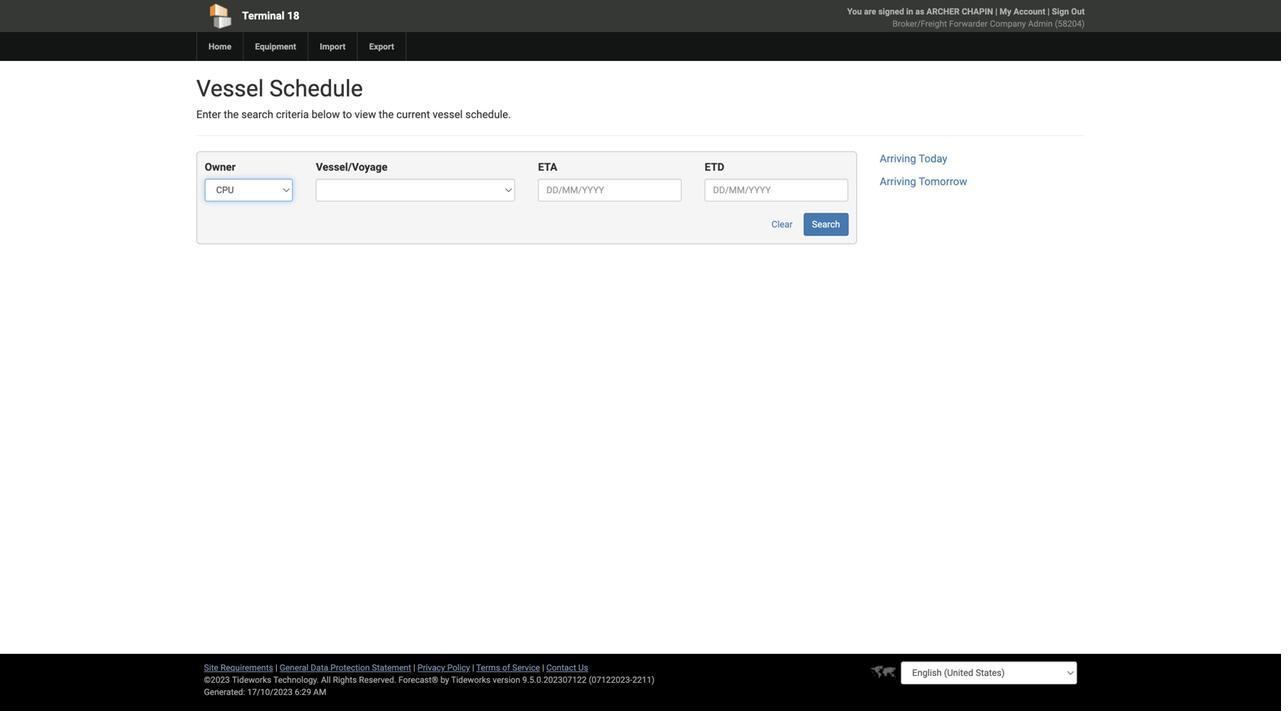Task type: locate. For each thing, give the bounding box(es) containing it.
the right "enter"
[[224, 108, 239, 121]]

eta
[[538, 161, 558, 173]]

criteria
[[276, 108, 309, 121]]

my account link
[[1000, 6, 1046, 16]]

today
[[919, 153, 948, 165]]

forwarder
[[950, 19, 988, 29]]

service
[[513, 663, 540, 673]]

vessel/voyage
[[316, 161, 388, 173]]

vessel
[[196, 75, 264, 102]]

ETD text field
[[705, 179, 849, 202]]

search button
[[804, 213, 849, 236]]

search
[[812, 219, 841, 230]]

protection
[[331, 663, 370, 673]]

tomorrow
[[919, 175, 968, 188]]

the
[[224, 108, 239, 121], [379, 108, 394, 121]]

you
[[848, 6, 862, 16]]

in
[[907, 6, 914, 16]]

terminal 18
[[242, 10, 300, 22]]

vessel schedule enter the search criteria below to view the current vessel schedule.
[[196, 75, 511, 121]]

import link
[[308, 32, 357, 61]]

account
[[1014, 6, 1046, 16]]

terminal 18 link
[[196, 0, 553, 32]]

arriving today link
[[880, 153, 948, 165]]

| up tideworks at the left of page
[[472, 663, 475, 673]]

2 arriving from the top
[[880, 175, 917, 188]]

| left sign
[[1048, 6, 1050, 16]]

1 horizontal spatial the
[[379, 108, 394, 121]]

owner
[[205, 161, 236, 173]]

2211)
[[633, 676, 655, 685]]

arriving
[[880, 153, 917, 165], [880, 175, 917, 188]]

1 vertical spatial arriving
[[880, 175, 917, 188]]

arriving up arriving tomorrow "link"
[[880, 153, 917, 165]]

all
[[321, 676, 331, 685]]

terminal
[[242, 10, 285, 22]]

requirements
[[221, 663, 273, 673]]

| up forecast®
[[414, 663, 416, 673]]

search
[[241, 108, 273, 121]]

0 vertical spatial arriving
[[880, 153, 917, 165]]

etd
[[705, 161, 725, 173]]

the right view
[[379, 108, 394, 121]]

0 horizontal spatial the
[[224, 108, 239, 121]]

| left the my
[[996, 6, 998, 16]]

|
[[996, 6, 998, 16], [1048, 6, 1050, 16], [275, 663, 278, 673], [414, 663, 416, 673], [472, 663, 475, 673], [542, 663, 545, 673]]

forecast®
[[399, 676, 439, 685]]

| left general
[[275, 663, 278, 673]]

below
[[312, 108, 340, 121]]

terms of service link
[[476, 663, 540, 673]]

1 arriving from the top
[[880, 153, 917, 165]]

tideworks
[[451, 676, 491, 685]]

schedule.
[[466, 108, 511, 121]]

export
[[369, 42, 394, 51]]

contact
[[547, 663, 576, 673]]

arriving for arriving today
[[880, 153, 917, 165]]

current
[[397, 108, 430, 121]]

arriving down arriving today link
[[880, 175, 917, 188]]

©2023 tideworks
[[204, 676, 272, 685]]

9.5.0.202307122
[[523, 676, 587, 685]]



Task type: describe. For each thing, give the bounding box(es) containing it.
arriving tomorrow
[[880, 175, 968, 188]]

| up 9.5.0.202307122
[[542, 663, 545, 673]]

reserved.
[[359, 676, 397, 685]]

(07122023-
[[589, 676, 633, 685]]

site
[[204, 663, 219, 673]]

technology.
[[273, 676, 319, 685]]

1 the from the left
[[224, 108, 239, 121]]

data
[[311, 663, 329, 673]]

general data protection statement link
[[280, 663, 411, 673]]

contact us link
[[547, 663, 589, 673]]

sign
[[1052, 6, 1070, 16]]

version
[[493, 676, 520, 685]]

archer
[[927, 6, 960, 16]]

policy
[[447, 663, 470, 673]]

broker/freight
[[893, 19, 948, 29]]

out
[[1072, 6, 1085, 16]]

enter
[[196, 108, 221, 121]]

by
[[441, 676, 449, 685]]

you are signed in as archer chapin | my account | sign out broker/freight forwarder company admin (58204)
[[848, 6, 1085, 29]]

my
[[1000, 6, 1012, 16]]

equipment
[[255, 42, 296, 51]]

rights
[[333, 676, 357, 685]]

sign out link
[[1052, 6, 1085, 16]]

6:29
[[295, 688, 311, 698]]

general
[[280, 663, 309, 673]]

chapin
[[962, 6, 994, 16]]

am
[[313, 688, 327, 698]]

terms
[[476, 663, 500, 673]]

site requirements | general data protection statement | privacy policy | terms of service | contact us ©2023 tideworks technology. all rights reserved. forecast® by tideworks version 9.5.0.202307122 (07122023-2211) generated: 17/10/2023 6:29 am
[[204, 663, 655, 698]]

company
[[990, 19, 1026, 29]]

import
[[320, 42, 346, 51]]

export link
[[357, 32, 406, 61]]

equipment link
[[243, 32, 308, 61]]

to
[[343, 108, 352, 121]]

home
[[209, 42, 232, 51]]

as
[[916, 6, 925, 16]]

home link
[[196, 32, 243, 61]]

signed
[[879, 6, 905, 16]]

arriving today
[[880, 153, 948, 165]]

arriving for arriving tomorrow
[[880, 175, 917, 188]]

us
[[579, 663, 589, 673]]

17/10/2023
[[247, 688, 293, 698]]

18
[[287, 10, 300, 22]]

(58204)
[[1055, 19, 1085, 29]]

admin
[[1029, 19, 1053, 29]]

arriving tomorrow link
[[880, 175, 968, 188]]

statement
[[372, 663, 411, 673]]

ETA text field
[[538, 179, 682, 202]]

clear
[[772, 219, 793, 230]]

privacy policy link
[[418, 663, 470, 673]]

privacy
[[418, 663, 445, 673]]

generated:
[[204, 688, 245, 698]]

2 the from the left
[[379, 108, 394, 121]]

site requirements link
[[204, 663, 273, 673]]

vessel
[[433, 108, 463, 121]]

view
[[355, 108, 376, 121]]

are
[[864, 6, 877, 16]]

clear button
[[763, 213, 801, 236]]

schedule
[[270, 75, 363, 102]]

of
[[503, 663, 510, 673]]



Task type: vqa. For each thing, say whether or not it's contained in the screenshot.
containers.
no



